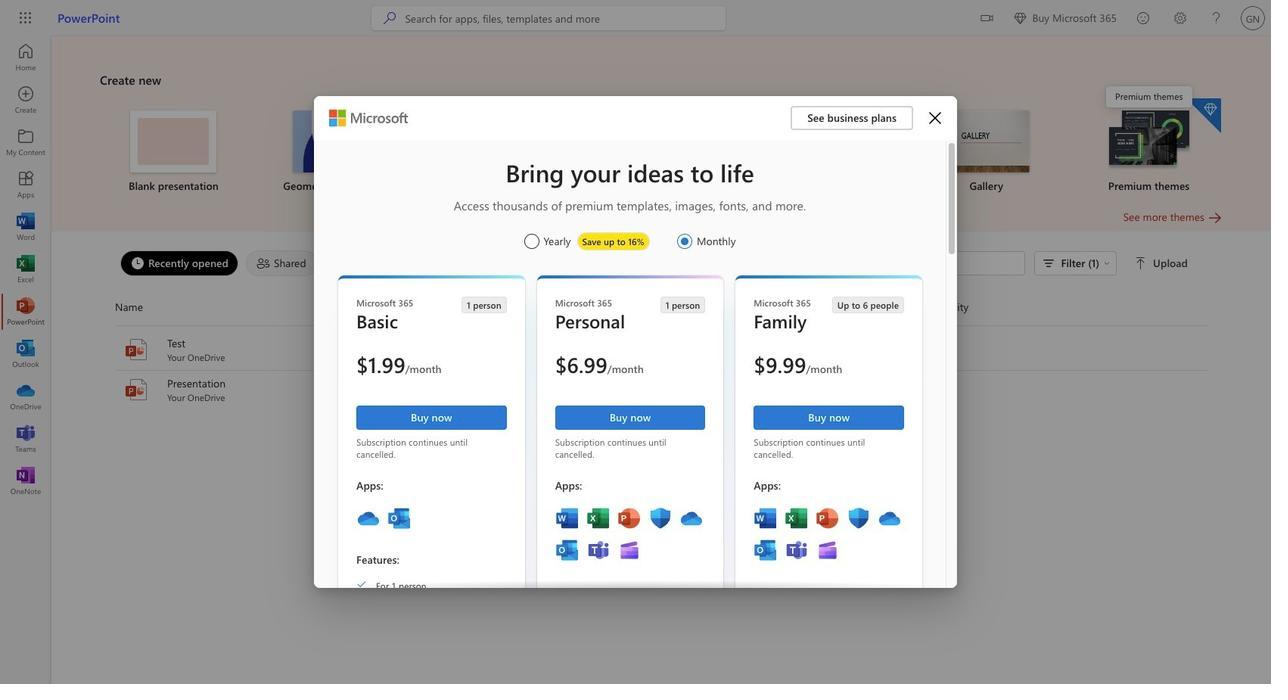 Task type: locate. For each thing, give the bounding box(es) containing it.
1 microsoft defender, protect your data and devices from hackers, scammers, and other cyber threats image from the left
[[648, 506, 672, 530]]

microsoft teams, meet, call, chat, and plan together in one app. image for clipchamp, create impressive videos with easy-to-use editing features and customizable templates. image
[[586, 538, 610, 562]]

powerpoint image down excel icon
[[18, 304, 33, 319]]

1 horizontal spatial onedrive, back up your files and photos in the cloud and access, edit, and share them from any device. image
[[679, 506, 703, 530]]

2 excel, process, track, and present data and formulas in easy-to-read spreadsheets. image from the left
[[785, 506, 809, 530]]

1 horizontal spatial microsoft defender, protect your data and devices from hackers, scammers, and other cyber threats image
[[847, 506, 871, 530]]

excel, process, track, and present data and formulas in easy-to-read spreadsheets. image right word, write clear and polished documents with built-in smart features. icon
[[785, 506, 809, 530]]

1 excel, process, track, and present data and formulas in easy-to-read spreadsheets. image from the left
[[586, 506, 610, 530]]

2 microsoft teams, meet, call, chat, and plan together in one app. image from the left
[[785, 538, 809, 562]]

powerpoint, create eye-catching presentations that stand out. image
[[617, 506, 641, 530], [816, 506, 840, 530]]

recently opened element
[[120, 250, 238, 276]]

2 onedrive, back up your files and photos in the cloud and access, edit, and share them from any device. image from the left
[[679, 506, 703, 530]]

microsoft teams, meet, call, chat, and plan together in one app. image left clipchamp, create impressive videos with easy-to-use editing features and customizable templates. image
[[586, 538, 610, 562]]

activity, column 4 of 4 column header
[[934, 295, 1208, 319]]

microsoft teams, meet, call, chat, and plan together in one app. image
[[586, 538, 610, 562], [785, 538, 809, 562]]

name presentation cell
[[115, 376, 570, 403]]

outlook, manage your email, contacts, calendars, and to-do lists in one ad-free app. image
[[754, 538, 778, 562]]

microsoft teams, meet, call, chat, and plan together in one app. image for clipchamp, create impressive videos with easy-to-use editing features and customizable templates. icon
[[785, 538, 809, 562]]

my content image
[[18, 135, 33, 150]]

0 vertical spatial opened mar 21 cell
[[570, 342, 752, 357]]

name test cell
[[115, 336, 570, 363]]

1 horizontal spatial microsoft teams, meet, call, chat, and plan together in one app. image
[[785, 538, 809, 562]]

1 opened mar 21 cell from the top
[[570, 342, 752, 357]]

powerpoint image inside name presentation cell
[[124, 378, 148, 402]]

1 horizontal spatial excel, process, track, and present data and formulas in easy-to-read spreadsheets. image
[[785, 506, 809, 530]]

powerpoint image
[[18, 304, 33, 319], [124, 378, 148, 402]]

minimalist sales pitch image
[[456, 110, 542, 173]]

word, write clear and polished documents with built-in smart features. image
[[754, 506, 778, 530]]

1 vertical spatial powerpoint image
[[124, 378, 148, 402]]

application
[[0, 36, 1271, 684]]

teams image
[[18, 431, 33, 446]]

2 powerpoint, create eye-catching presentations that stand out. image from the left
[[816, 506, 840, 530]]

None search field
[[372, 6, 726, 30]]

premium themes image
[[1106, 110, 1192, 171]]

dialog
[[0, 0, 1271, 684]]

powerpoint, create eye-catching presentations that stand out. image for excel, process, track, and present data and formulas in easy-to-read spreadsheets. image related to word, write clear and polished documents with built-in smart features. image at the left
[[617, 506, 641, 530]]

onedrive, back up your files and photos in the cloud and access, edit, and share them from any device. image
[[356, 506, 381, 530], [679, 506, 703, 530], [878, 506, 902, 530]]

2 opened mar 21 cell from the top
[[570, 382, 752, 397]]

displaying 2 out of 2 files. status
[[814, 251, 1191, 275]]

powerpoint, create eye-catching presentations that stand out. image up clipchamp, create impressive videos with easy-to-use editing features and customizable templates. icon
[[816, 506, 840, 530]]

0 horizontal spatial powerpoint, create eye-catching presentations that stand out. image
[[617, 506, 641, 530]]

2 horizontal spatial onedrive, back up your files and photos in the cloud and access, edit, and share them from any device. image
[[878, 506, 902, 530]]

0 vertical spatial powerpoint image
[[18, 304, 33, 319]]

tab
[[117, 250, 242, 276], [242, 250, 321, 276], [321, 250, 409, 276]]

microsoft teams, meet, call, chat, and plan together in one app. image right outlook, manage your email, contacts, calendars, and to-do lists in one ad-free app. image
[[785, 538, 809, 562]]

word, write clear and polished documents with built-in smart features. image
[[555, 506, 579, 530]]

excel, process, track, and present data and formulas in easy-to-read spreadsheets. image for word, write clear and polished documents with built-in smart features. icon
[[785, 506, 809, 530]]

clipchamp, create impressive videos with easy-to-use editing features and customizable templates. image
[[816, 538, 840, 562]]

2 microsoft defender, protect your data and devices from hackers, scammers, and other cyber threats image from the left
[[847, 506, 871, 530]]

1 horizontal spatial powerpoint image
[[124, 378, 148, 402]]

row
[[115, 295, 1208, 326]]

outlook, manage your email, contacts, calendars, and to-do lists in one ad-free app. image
[[387, 506, 412, 530], [555, 538, 579, 562]]

0 horizontal spatial excel, process, track, and present data and formulas in easy-to-read spreadsheets. image
[[586, 506, 610, 530]]

1 powerpoint, create eye-catching presentations that stand out. image from the left
[[617, 506, 641, 530]]

1 vertical spatial opened mar 21 cell
[[570, 382, 752, 397]]

1 tab from the left
[[117, 250, 242, 276]]

1 vertical spatial outlook, manage your email, contacts, calendars, and to-do lists in one ad-free app. image
[[555, 538, 579, 562]]

powerpoint image down powerpoint image
[[124, 378, 148, 402]]

0 horizontal spatial microsoft teams, meet, call, chat, and plan together in one app. image
[[586, 538, 610, 562]]

minimalist sales pitch element
[[427, 110, 571, 194]]

main content
[[51, 36, 1271, 410]]

geometric color block image
[[293, 110, 379, 173]]

0 horizontal spatial microsoft defender, protect your data and devices from hackers, scammers, and other cyber threats image
[[648, 506, 672, 530]]

1 horizontal spatial powerpoint, create eye-catching presentations that stand out. image
[[816, 506, 840, 530]]

powerpoint, create eye-catching presentations that stand out. image up clipchamp, create impressive videos with easy-to-use editing features and customizable templates. image
[[617, 506, 641, 530]]

Search my files text field
[[822, 256, 1017, 271]]

list
[[100, 97, 1223, 209]]

excel image
[[18, 262, 33, 277]]

tab list
[[117, 247, 814, 280]]

leaf design image
[[781, 110, 867, 173]]

excel, process, track, and present data and formulas in easy-to-read spreadsheets. image for word, write clear and polished documents with built-in smart features. image at the left
[[586, 506, 610, 530]]

onedrive, back up your files and photos in the cloud and access, edit, and share them from any device. image for word, write clear and polished documents with built-in smart features. image at the left
[[679, 506, 703, 530]]

0 horizontal spatial outlook, manage your email, contacts, calendars, and to-do lists in one ad-free app. image
[[387, 506, 412, 530]]

navigation
[[0, 36, 51, 502]]

0 horizontal spatial powerpoint image
[[18, 304, 33, 319]]

0 horizontal spatial onedrive, back up your files and photos in the cloud and access, edit, and share them from any device. image
[[356, 506, 381, 530]]

outlook image
[[18, 347, 33, 362]]

banner
[[0, 0, 1271, 36]]

opened mar 21 cell
[[570, 342, 752, 357], [570, 382, 752, 397]]

excel, process, track, and present data and formulas in easy-to-read spreadsheets. image
[[586, 506, 610, 530], [785, 506, 809, 530]]

3 onedrive, back up your files and photos in the cloud and access, edit, and share them from any device. image from the left
[[878, 506, 902, 530]]

excel, process, track, and present data and formulas in easy-to-read spreadsheets. image right word, write clear and polished documents with built-in smart features. image at the left
[[586, 506, 610, 530]]

microsoft defender, protect your data and devices from hackers, scammers, and other cyber threats image
[[648, 506, 672, 530], [847, 506, 871, 530]]

microsoft defender, protect your data and devices from hackers, scammers, and other cyber threats image for clipchamp, create impressive videos with easy-to-use editing features and customizable templates. icon
[[847, 506, 871, 530]]

1 microsoft teams, meet, call, chat, and plan together in one app. image from the left
[[586, 538, 610, 562]]



Task type: describe. For each thing, give the bounding box(es) containing it.
0 vertical spatial outlook, manage your email, contacts, calendars, and to-do lists in one ad-free app. image
[[387, 506, 412, 530]]

favorites element
[[325, 250, 405, 276]]

1 horizontal spatial outlook, manage your email, contacts, calendars, and to-do lists in one ad-free app. image
[[555, 538, 579, 562]]

leaf design element
[[752, 110, 896, 194]]

onenote image
[[18, 474, 33, 489]]

home image
[[18, 50, 33, 65]]

geometric color block element
[[264, 110, 408, 194]]

blank presentation element
[[101, 110, 246, 194]]

opened mar 21 cell for name presentation cell at the left bottom
[[570, 382, 752, 397]]

premium themes element
[[1077, 98, 1221, 194]]

opened mar 21 cell for name test cell
[[570, 342, 752, 357]]

universal presentation image
[[618, 110, 704, 173]]

2 tab from the left
[[242, 250, 321, 276]]

gallery element
[[914, 110, 1059, 194]]

powerpoint, create eye-catching presentations that stand out. image for excel, process, track, and present data and formulas in easy-to-read spreadsheets. image related to word, write clear and polished documents with built-in smart features. icon
[[816, 506, 840, 530]]

powerpoint image
[[124, 337, 148, 362]]

shared element
[[246, 250, 317, 276]]

onedrive image
[[18, 389, 33, 404]]

gallery image
[[943, 110, 1030, 173]]

owner generic name cell
[[752, 382, 934, 397]]

word image
[[18, 219, 33, 235]]

1 onedrive, back up your files and photos in the cloud and access, edit, and share them from any device. image from the left
[[356, 506, 381, 530]]

onedrive, back up your files and photos in the cloud and access, edit, and share them from any device. image for word, write clear and polished documents with built-in smart features. icon
[[878, 506, 902, 530]]

3 tab from the left
[[321, 250, 409, 276]]

apps image
[[18, 177, 33, 192]]

clipchamp, create impressive videos with easy-to-use editing features and customizable templates. image
[[617, 538, 641, 562]]

create image
[[18, 92, 33, 107]]

microsoft defender, protect your data and devices from hackers, scammers, and other cyber threats image for clipchamp, create impressive videos with easy-to-use editing features and customizable templates. image
[[648, 506, 672, 530]]

universal presentation element
[[589, 110, 734, 194]]

premium templates diamond image
[[1186, 98, 1221, 133]]

microsoft 365 subscription purchase journey element
[[314, 96, 957, 684]]



Task type: vqa. For each thing, say whether or not it's contained in the screenshot.
Colorful abstract pitch deck list item
no



